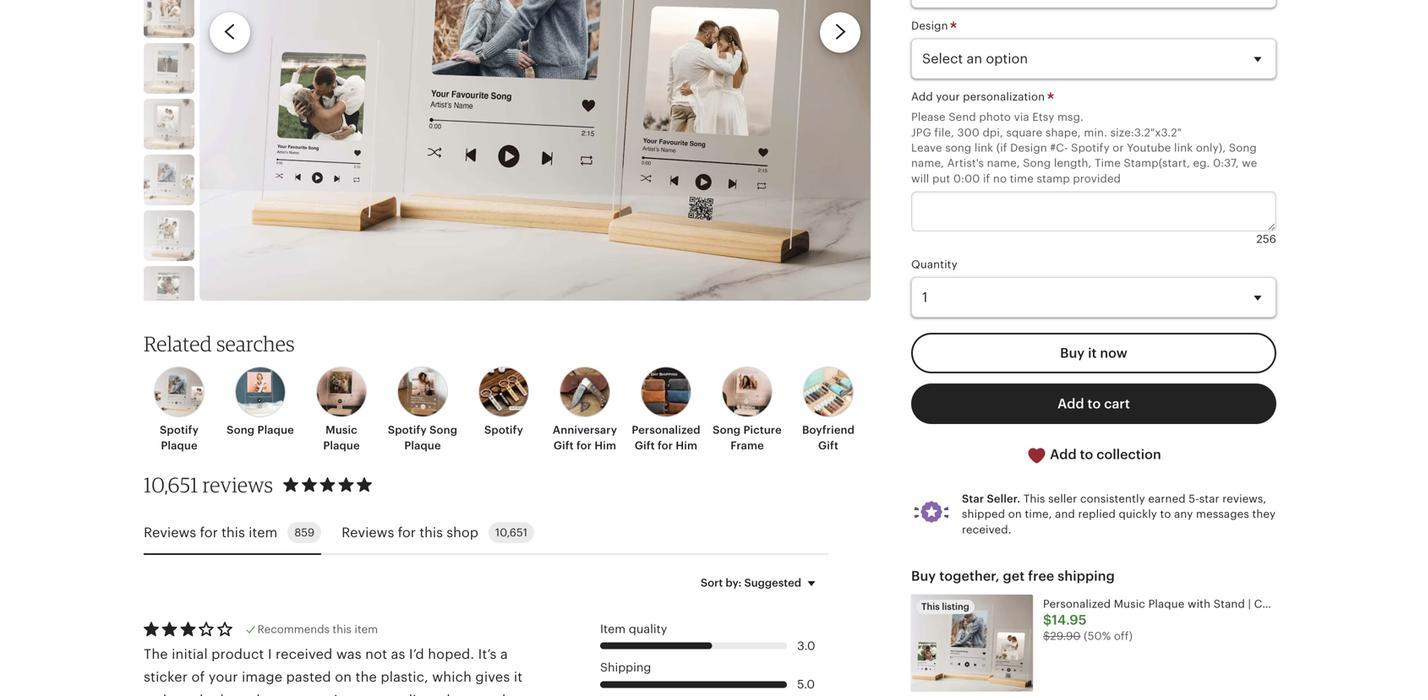 Task type: locate. For each thing, give the bounding box(es) containing it.
buy
[[1061, 346, 1085, 361], [912, 569, 936, 584]]

song inside spotify song plaque
[[430, 424, 458, 437]]

add to collection
[[1047, 447, 1162, 463]]

0 horizontal spatial this
[[222, 525, 245, 541]]

$ left the (50%
[[1044, 631, 1051, 643]]

personalized music plaque with stand christmas gifts for him image 6 image
[[144, 99, 195, 150]]

song
[[1229, 142, 1257, 154], [1023, 157, 1051, 170], [227, 424, 255, 437], [430, 424, 458, 437], [713, 424, 741, 437]]

this for listing
[[922, 602, 940, 613]]

link
[[975, 142, 994, 154], [1175, 142, 1193, 154]]

song up we
[[1229, 142, 1257, 154]]

for down personalized
[[658, 440, 673, 452]]

boyfriend
[[803, 424, 855, 437]]

1 vertical spatial $
[[1044, 631, 1051, 643]]

buy left the it
[[1061, 346, 1085, 361]]

this down reviews at the left bottom of the page
[[222, 525, 245, 541]]

1 horizontal spatial this
[[1024, 493, 1046, 506]]

together,
[[940, 569, 1000, 584]]

gift inside boyfriend gift
[[819, 440, 839, 452]]

0 vertical spatial item
[[249, 525, 278, 541]]

spotify inside spotify "link"
[[485, 424, 523, 437]]

1 vertical spatial to
[[1080, 447, 1094, 463]]

plaque inside spotify plaque
[[161, 440, 198, 452]]

personalized
[[632, 424, 701, 437]]

item right recommends
[[355, 624, 378, 636]]

personalized music plaque with stand christmas gifts for him image 1 image
[[200, 0, 871, 301]]

0 vertical spatial design
[[912, 19, 952, 32]]

personalization
[[963, 90, 1045, 103]]

free
[[1029, 569, 1055, 584]]

song left spotify "link"
[[430, 424, 458, 437]]

gift down personalized
[[635, 440, 655, 452]]

please
[[912, 111, 946, 124]]

1 horizontal spatial link
[[1175, 142, 1193, 154]]

design
[[912, 19, 952, 32], [1011, 142, 1048, 154]]

to
[[1088, 397, 1101, 412], [1080, 447, 1094, 463], [1161, 508, 1172, 521]]

add up 'seller' at the right bottom of page
[[1050, 447, 1077, 463]]

seller
[[1049, 493, 1078, 506]]

256
[[1257, 233, 1277, 245]]

buy up this listing
[[912, 569, 936, 584]]

plaque right music plaque
[[404, 440, 441, 452]]

3 gift from the left
[[819, 440, 839, 452]]

design inside please send photo via etsy msg. jpg file, 300 dpi, square shape, min. size:3.2"x3.2" leave song link (if design #c- spotify or youtube link only), song name, artist's name, song length, time stamp(start, eg. 0:37, we will put 0:00 if no time stamp provided
[[1011, 142, 1048, 154]]

file,
[[935, 126, 955, 139]]

related searches region
[[123, 332, 886, 469]]

reviews
[[144, 525, 196, 541], [342, 525, 394, 541]]

spotify right music
[[388, 424, 427, 437]]

1 horizontal spatial design
[[1011, 142, 1048, 154]]

0 horizontal spatial reviews
[[144, 525, 196, 541]]

music
[[326, 424, 358, 437]]

1 horizontal spatial him
[[676, 440, 698, 452]]

$ up 29.90
[[1044, 613, 1052, 629]]

put
[[933, 172, 951, 185]]

2 vertical spatial to
[[1161, 508, 1172, 521]]

spotify inside spotify plaque "link"
[[160, 424, 199, 437]]

add left cart
[[1058, 397, 1085, 412]]

this seller consistently earned 5-star reviews, shipped on time, and replied quickly to any messages they received.
[[962, 493, 1276, 536]]

to left the collection
[[1080, 447, 1094, 463]]

link left only),
[[1175, 142, 1193, 154]]

this left shop
[[420, 525, 443, 541]]

1 vertical spatial design
[[1011, 142, 1048, 154]]

to for collection
[[1080, 447, 1094, 463]]

plaque up 10,651 reviews
[[161, 440, 198, 452]]

time
[[1095, 157, 1121, 170]]

0 vertical spatial $
[[1044, 613, 1052, 629]]

0 vertical spatial add
[[912, 90, 933, 103]]

add for add to cart
[[1058, 397, 1085, 412]]

0 vertical spatial buy
[[1061, 346, 1085, 361]]

song up the frame
[[713, 424, 741, 437]]

provided
[[1073, 172, 1121, 185]]

artist's
[[948, 157, 984, 170]]

name,
[[912, 157, 945, 170], [987, 157, 1020, 170]]

0 horizontal spatial link
[[975, 142, 994, 154]]

2 reviews from the left
[[342, 525, 394, 541]]

related
[[144, 332, 212, 357]]

1 vertical spatial this
[[922, 602, 940, 613]]

to inside button
[[1088, 397, 1101, 412]]

add up please in the right of the page
[[912, 90, 933, 103]]

personalized music plaque with stand | christmas gifts for him | gift for mom& dad | custom picture acrylic song plaque | couple gifts image
[[912, 595, 1033, 692]]

for down 10,651 reviews
[[200, 525, 218, 541]]

0 horizontal spatial name,
[[912, 157, 945, 170]]

2 him from the left
[[676, 440, 698, 452]]

him inside personalized gift for him
[[676, 440, 698, 452]]

0:00
[[954, 172, 980, 185]]

earned
[[1149, 493, 1186, 506]]

messages
[[1197, 508, 1250, 521]]

buy for buy it now
[[1061, 346, 1085, 361]]

plaque left music
[[257, 424, 294, 437]]

youtube
[[1127, 142, 1172, 154]]

0:37,
[[1214, 157, 1240, 170]]

plaque down music
[[323, 440, 360, 452]]

etsy
[[1033, 111, 1055, 124]]

0 horizontal spatial him
[[595, 440, 617, 452]]

1 vertical spatial 10,651
[[495, 527, 528, 540]]

spotify down min.
[[1072, 142, 1110, 154]]

plaque for song plaque
[[257, 424, 294, 437]]

this right recommends
[[333, 624, 352, 636]]

buy inside buy it now button
[[1061, 346, 1085, 361]]

2 link from the left
[[1175, 142, 1193, 154]]

reviews down 10,651 reviews
[[144, 525, 196, 541]]

quickly
[[1119, 508, 1158, 521]]

1 vertical spatial add
[[1058, 397, 1085, 412]]

spotify up 10,651 reviews
[[160, 424, 199, 437]]

0 horizontal spatial this
[[922, 602, 940, 613]]

time
[[1010, 172, 1034, 185]]

1 reviews from the left
[[144, 525, 196, 541]]

1 him from the left
[[595, 440, 617, 452]]

1 horizontal spatial reviews
[[342, 525, 394, 541]]

eg.
[[1194, 157, 1211, 170]]

him for personalized gift for him
[[676, 440, 698, 452]]

reviews,
[[1223, 493, 1267, 506]]

gift inside personalized gift for him
[[635, 440, 655, 452]]

1 horizontal spatial 10,651
[[495, 527, 528, 540]]

0 horizontal spatial 10,651
[[144, 473, 198, 498]]

stamp(start,
[[1124, 157, 1191, 170]]

personalized music plaque with stand christmas gifts for him image 4 image
[[144, 0, 195, 38]]

spotify inside please send photo via etsy msg. jpg file, 300 dpi, square shape, min. size:3.2"x3.2" leave song link (if design #c- spotify or youtube link only), song name, artist's name, song length, time stamp(start, eg. 0:37, we will put 0:00 if no time stamp provided
[[1072, 142, 1110, 154]]

spotify inside spotify song plaque
[[388, 424, 427, 437]]

personalized music plaque with stand christmas gifts for him image 9 image
[[144, 266, 195, 317]]

square
[[1007, 126, 1043, 139]]

spotify
[[1072, 142, 1110, 154], [160, 424, 199, 437], [388, 424, 427, 437], [485, 424, 523, 437]]

min.
[[1084, 126, 1108, 139]]

add inside 'button'
[[1050, 447, 1077, 463]]

song
[[946, 142, 972, 154]]

name, down (if
[[987, 157, 1020, 170]]

to left cart
[[1088, 397, 1101, 412]]

seller.
[[987, 493, 1021, 506]]

(50%
[[1084, 631, 1111, 643]]

1 gift from the left
[[554, 440, 574, 452]]

star
[[1200, 493, 1220, 506]]

1 horizontal spatial buy
[[1061, 346, 1085, 361]]

gift down boyfriend in the bottom of the page
[[819, 440, 839, 452]]

1 link from the left
[[975, 142, 994, 154]]

name, down leave
[[912, 157, 945, 170]]

spotify for spotify song plaque
[[388, 424, 427, 437]]

related searches
[[144, 332, 295, 357]]

$ 14.95 $ 29.90 (50% off)
[[1044, 613, 1133, 643]]

this up time,
[[1024, 493, 1046, 506]]

tab list
[[144, 513, 829, 556]]

reviews right 859 on the left bottom of the page
[[342, 525, 394, 541]]

add inside button
[[1058, 397, 1085, 412]]

gift
[[554, 440, 574, 452], [635, 440, 655, 452], [819, 440, 839, 452]]

music plaque link
[[306, 367, 377, 454]]

him down anniversary
[[595, 440, 617, 452]]

off)
[[1114, 631, 1133, 643]]

get
[[1003, 569, 1025, 584]]

10,651 down spotify plaque
[[144, 473, 198, 498]]

1 horizontal spatial name,
[[987, 157, 1020, 170]]

gift for personalized gift for him
[[635, 440, 655, 452]]

dpi,
[[983, 126, 1004, 139]]

0 horizontal spatial item
[[249, 525, 278, 541]]

him down personalized
[[676, 440, 698, 452]]

sort
[[701, 577, 723, 590]]

0 horizontal spatial gift
[[554, 440, 574, 452]]

1 vertical spatial buy
[[912, 569, 936, 584]]

for down anniversary
[[577, 440, 592, 452]]

song picture frame
[[713, 424, 782, 452]]

on
[[1009, 508, 1022, 521]]

10,651
[[144, 473, 198, 498], [495, 527, 528, 540]]

0 horizontal spatial buy
[[912, 569, 936, 584]]

design down square
[[1011, 142, 1048, 154]]

3.0
[[798, 640, 816, 653]]

0 vertical spatial to
[[1088, 397, 1101, 412]]

300
[[958, 126, 980, 139]]

$
[[1044, 613, 1052, 629], [1044, 631, 1051, 643]]

gift inside the anniversary gift for him
[[554, 440, 574, 452]]

music plaque
[[323, 424, 360, 452]]

0 vertical spatial this
[[1024, 493, 1046, 506]]

2 horizontal spatial this
[[420, 525, 443, 541]]

1 horizontal spatial item
[[355, 624, 378, 636]]

gift down anniversary
[[554, 440, 574, 452]]

2 vertical spatial add
[[1050, 447, 1077, 463]]

2 horizontal spatial gift
[[819, 440, 839, 452]]

replied
[[1079, 508, 1116, 521]]

spotify plaque link
[[144, 367, 215, 454]]

10,651 right shop
[[495, 527, 528, 540]]

and
[[1056, 508, 1076, 521]]

shape,
[[1046, 126, 1081, 139]]

1 horizontal spatial gift
[[635, 440, 655, 452]]

spotify left anniversary
[[485, 424, 523, 437]]

spotify plaque
[[160, 424, 199, 452]]

sort by: suggested button
[[688, 566, 835, 601]]

anniversary
[[553, 424, 617, 437]]

this inside the this seller consistently earned 5-star reviews, shipped on time, and replied quickly to any messages they received.
[[1024, 493, 1046, 506]]

0 vertical spatial 10,651
[[144, 473, 198, 498]]

1 vertical spatial item
[[355, 624, 378, 636]]

2 gift from the left
[[635, 440, 655, 452]]

link down dpi,
[[975, 142, 994, 154]]

shipped
[[962, 508, 1006, 521]]

design up your
[[912, 19, 952, 32]]

for inside personalized gift for him
[[658, 440, 673, 452]]

to down the earned
[[1161, 508, 1172, 521]]

him inside the anniversary gift for him
[[595, 440, 617, 452]]

to inside 'button'
[[1080, 447, 1094, 463]]

add for add your personalization
[[912, 90, 933, 103]]

this left listing at the bottom
[[922, 602, 940, 613]]

item
[[600, 623, 626, 636]]

item left 859 on the left bottom of the page
[[249, 525, 278, 541]]

0 horizontal spatial design
[[912, 19, 952, 32]]



Task type: vqa. For each thing, say whether or not it's contained in the screenshot.
2nd the Gift from right
yes



Task type: describe. For each thing, give the bounding box(es) containing it.
song plaque link
[[225, 367, 296, 438]]

shop
[[447, 525, 479, 541]]

plaque inside spotify song plaque
[[404, 440, 441, 452]]

plaque for spotify plaque
[[161, 440, 198, 452]]

boyfriend gift
[[803, 424, 855, 452]]

stamp
[[1037, 172, 1070, 185]]

10,651 for 10,651
[[495, 527, 528, 540]]

add to collection button
[[912, 435, 1277, 477]]

star
[[962, 493, 985, 506]]

10,651 for 10,651 reviews
[[144, 473, 198, 498]]

1 horizontal spatial this
[[333, 624, 352, 636]]

14.95
[[1052, 613, 1087, 629]]

1 name, from the left
[[912, 157, 945, 170]]

1 $ from the top
[[1044, 613, 1052, 629]]

jpg
[[912, 126, 932, 139]]

song inside song picture frame
[[713, 424, 741, 437]]

collection
[[1097, 447, 1162, 463]]

29.90
[[1051, 631, 1081, 643]]

spotify for spotify plaque
[[160, 424, 199, 437]]

gift for boyfriend gift
[[819, 440, 839, 452]]

your
[[936, 90, 960, 103]]

him for anniversary gift for him
[[595, 440, 617, 452]]

recommends this item
[[258, 624, 378, 636]]

(if
[[997, 142, 1008, 154]]

quality
[[629, 623, 667, 636]]

song plaque
[[227, 424, 294, 437]]

if
[[983, 172, 991, 185]]

spotify link
[[468, 367, 540, 438]]

Add your personalization text field
[[912, 192, 1277, 232]]

we
[[1243, 157, 1258, 170]]

leave
[[912, 142, 943, 154]]

shipping
[[600, 661, 651, 675]]

boyfriend gift link
[[793, 367, 864, 454]]

reviews for this shop
[[342, 525, 479, 541]]

they
[[1253, 508, 1276, 521]]

plaque for music plaque
[[323, 440, 360, 452]]

this for shop
[[420, 525, 443, 541]]

quantity
[[912, 258, 958, 271]]

this listing
[[922, 602, 970, 613]]

song up reviews at the left bottom of the page
[[227, 424, 255, 437]]

now
[[1100, 346, 1128, 361]]

sort by: suggested
[[701, 577, 802, 590]]

anniversary gift for him link
[[550, 367, 621, 454]]

personalized gift for him
[[632, 424, 701, 452]]

personalized music plaque with stand christmas gifts for him image 7 image
[[144, 155, 195, 205]]

for inside the anniversary gift for him
[[577, 440, 592, 452]]

buy it now
[[1061, 346, 1128, 361]]

length,
[[1054, 157, 1092, 170]]

tab list containing reviews for this item
[[144, 513, 829, 556]]

spotify song plaque
[[388, 424, 458, 452]]

or
[[1113, 142, 1124, 154]]

picture
[[744, 424, 782, 437]]

to for cart
[[1088, 397, 1101, 412]]

frame
[[731, 440, 764, 452]]

item inside tab list
[[249, 525, 278, 541]]

buy together, get free shipping
[[912, 569, 1115, 584]]

spotify song plaque link
[[387, 367, 458, 454]]

consistently
[[1081, 493, 1146, 506]]

it
[[1088, 346, 1097, 361]]

personalized gift for him link
[[631, 367, 702, 454]]

2 $ from the top
[[1044, 631, 1051, 643]]

add to cart button
[[912, 384, 1277, 425]]

suggested
[[745, 577, 802, 590]]

spotify for spotify
[[485, 424, 523, 437]]

add your personalization
[[912, 90, 1048, 103]]

song up time
[[1023, 157, 1051, 170]]

searches
[[216, 332, 295, 357]]

msg.
[[1058, 111, 1084, 124]]

2 name, from the left
[[987, 157, 1020, 170]]

shipping
[[1058, 569, 1115, 584]]

item quality
[[600, 623, 667, 636]]

reviews for reviews for this item
[[144, 525, 196, 541]]

received.
[[962, 524, 1012, 536]]

no
[[994, 172, 1007, 185]]

to inside the this seller consistently earned 5-star reviews, shipped on time, and replied quickly to any messages they received.
[[1161, 508, 1172, 521]]

any
[[1175, 508, 1194, 521]]

only),
[[1196, 142, 1226, 154]]

5.0
[[798, 678, 815, 692]]

reviews for reviews for this shop
[[342, 525, 394, 541]]

5-
[[1189, 493, 1200, 506]]

personalized music plaque with stand christmas gifts for him image 8 image
[[144, 211, 195, 261]]

buy it now button
[[912, 333, 1277, 374]]

time,
[[1025, 508, 1053, 521]]

personalized music plaque with stand christmas gifts for him image 5 image
[[144, 43, 195, 94]]

cart
[[1105, 397, 1131, 412]]

recommends
[[258, 624, 330, 636]]

buy for buy together, get free shipping
[[912, 569, 936, 584]]

by:
[[726, 577, 742, 590]]

send
[[949, 111, 977, 124]]

#c-
[[1051, 142, 1069, 154]]

size:3.2"x3.2"
[[1111, 126, 1182, 139]]

add for add to collection
[[1050, 447, 1077, 463]]

listing
[[942, 602, 970, 613]]

for left shop
[[398, 525, 416, 541]]

859
[[294, 527, 315, 540]]

gift for anniversary gift for him
[[554, 440, 574, 452]]

song picture frame link
[[712, 367, 783, 454]]

this for item
[[222, 525, 245, 541]]

this for seller
[[1024, 493, 1046, 506]]

reviews for this item
[[144, 525, 278, 541]]

photo
[[980, 111, 1011, 124]]



